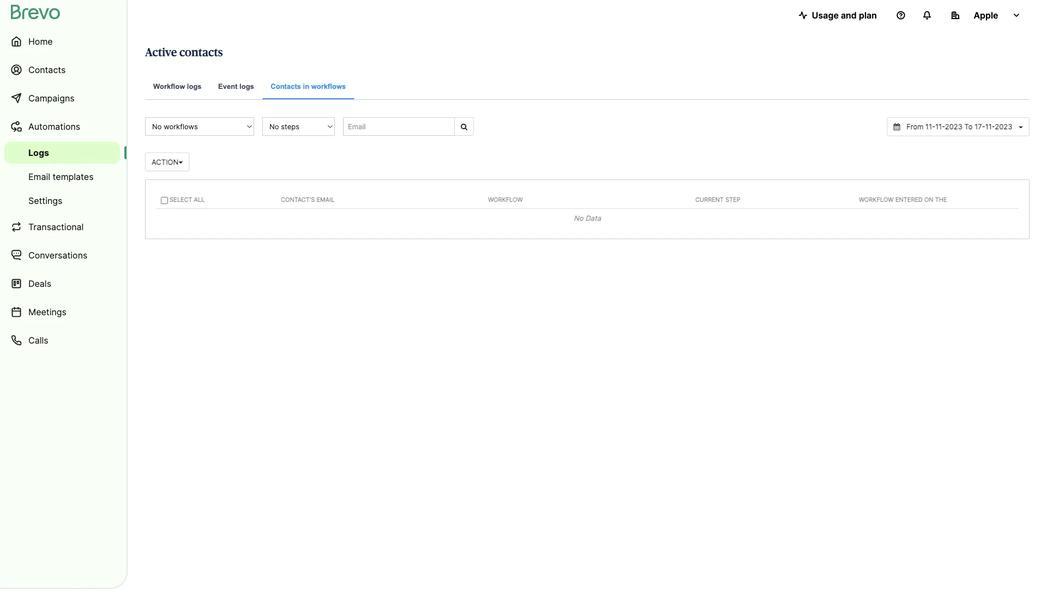 Task type: vqa. For each thing, say whether or not it's contained in the screenshot.
step
yes



Task type: describe. For each thing, give the bounding box(es) containing it.
current
[[695, 196, 724, 203]]

apple button
[[943, 4, 1030, 26]]

no data
[[574, 214, 601, 223]]

usage
[[812, 10, 839, 20]]

conversations link
[[4, 242, 120, 268]]

meetings
[[28, 307, 67, 317]]

workflow entered on the
[[859, 196, 947, 203]]

logs for event logs
[[240, 82, 254, 90]]

home
[[28, 36, 53, 47]]

usage and plan
[[812, 10, 877, 20]]

email
[[317, 196, 335, 203]]

workflow for workflow
[[488, 196, 523, 203]]

deals
[[28, 278, 51, 289]]

contact's email
[[281, 196, 335, 203]]

home link
[[4, 28, 120, 55]]

workflows
[[311, 82, 346, 90]]

logs
[[28, 147, 49, 158]]

plan
[[859, 10, 877, 20]]

templates
[[53, 171, 94, 182]]

event logs
[[218, 82, 254, 90]]

select
[[170, 196, 192, 203]]

email
[[28, 171, 50, 182]]

contacts link
[[4, 57, 120, 83]]

on
[[925, 196, 934, 203]]

calls
[[28, 335, 48, 346]]

all
[[194, 196, 205, 203]]

transactional link
[[4, 214, 120, 240]]

logs link
[[4, 142, 120, 164]]

select all
[[168, 196, 205, 203]]

contacts in workflows link
[[263, 74, 354, 99]]

meetings link
[[4, 299, 120, 325]]

automations link
[[4, 113, 120, 140]]

active
[[145, 47, 177, 58]]

event logs link
[[210, 74, 262, 100]]

action
[[152, 158, 179, 166]]

workflow logs link
[[145, 74, 210, 100]]

action button
[[145, 153, 189, 171]]

conversations
[[28, 250, 87, 260]]

current step
[[695, 196, 741, 203]]

workflow for workflow entered on the
[[859, 196, 894, 203]]

entered
[[896, 196, 923, 203]]

calls link
[[4, 327, 120, 353]]

calendar image
[[894, 123, 900, 130]]

deals link
[[4, 271, 120, 297]]

contacts in workflows
[[271, 82, 346, 90]]

data
[[585, 214, 601, 223]]



Task type: locate. For each thing, give the bounding box(es) containing it.
0 horizontal spatial workflow
[[153, 82, 185, 90]]

logs right event
[[240, 82, 254, 90]]

contacts left in
[[271, 82, 301, 90]]

workflow logs
[[153, 82, 202, 90]]

0 horizontal spatial logs
[[187, 82, 202, 90]]

active contacts
[[145, 47, 223, 58]]

step
[[726, 196, 741, 203]]

usage and plan button
[[790, 4, 886, 26]]

0 horizontal spatial contacts
[[28, 64, 66, 75]]

1 horizontal spatial logs
[[240, 82, 254, 90]]

0 vertical spatial contacts
[[28, 64, 66, 75]]

event
[[218, 82, 238, 90]]

Email text field
[[343, 117, 455, 136]]

email templates link
[[4, 166, 120, 188]]

automations
[[28, 121, 80, 132]]

the
[[935, 196, 947, 203]]

email templates
[[28, 171, 94, 182]]

contacts up campaigns at the top
[[28, 64, 66, 75]]

no
[[574, 214, 583, 223]]

1 logs from the left
[[187, 82, 202, 90]]

and
[[841, 10, 857, 20]]

search image
[[461, 123, 467, 130]]

workflow
[[153, 82, 185, 90], [488, 196, 523, 203], [859, 196, 894, 203]]

1 horizontal spatial contacts
[[271, 82, 301, 90]]

2 logs from the left
[[240, 82, 254, 90]]

campaigns
[[28, 93, 75, 103]]

contacts
[[28, 64, 66, 75], [271, 82, 301, 90]]

logs
[[187, 82, 202, 90], [240, 82, 254, 90]]

campaigns link
[[4, 85, 120, 111]]

contacts
[[179, 47, 223, 58]]

settings link
[[4, 190, 120, 212]]

transactional
[[28, 221, 84, 232]]

None checkbox
[[161, 197, 168, 204]]

settings
[[28, 195, 62, 206]]

apple
[[974, 10, 999, 20]]

contact's
[[281, 196, 315, 203]]

contacts for contacts in workflows
[[271, 82, 301, 90]]

in
[[303, 82, 309, 90]]

1 horizontal spatial workflow
[[488, 196, 523, 203]]

contacts for contacts
[[28, 64, 66, 75]]

None text field
[[902, 122, 1017, 132]]

logs for workflow logs
[[187, 82, 202, 90]]

logs left event
[[187, 82, 202, 90]]

1 vertical spatial contacts
[[271, 82, 301, 90]]

2 horizontal spatial workflow
[[859, 196, 894, 203]]

workflow for workflow logs
[[153, 82, 185, 90]]



